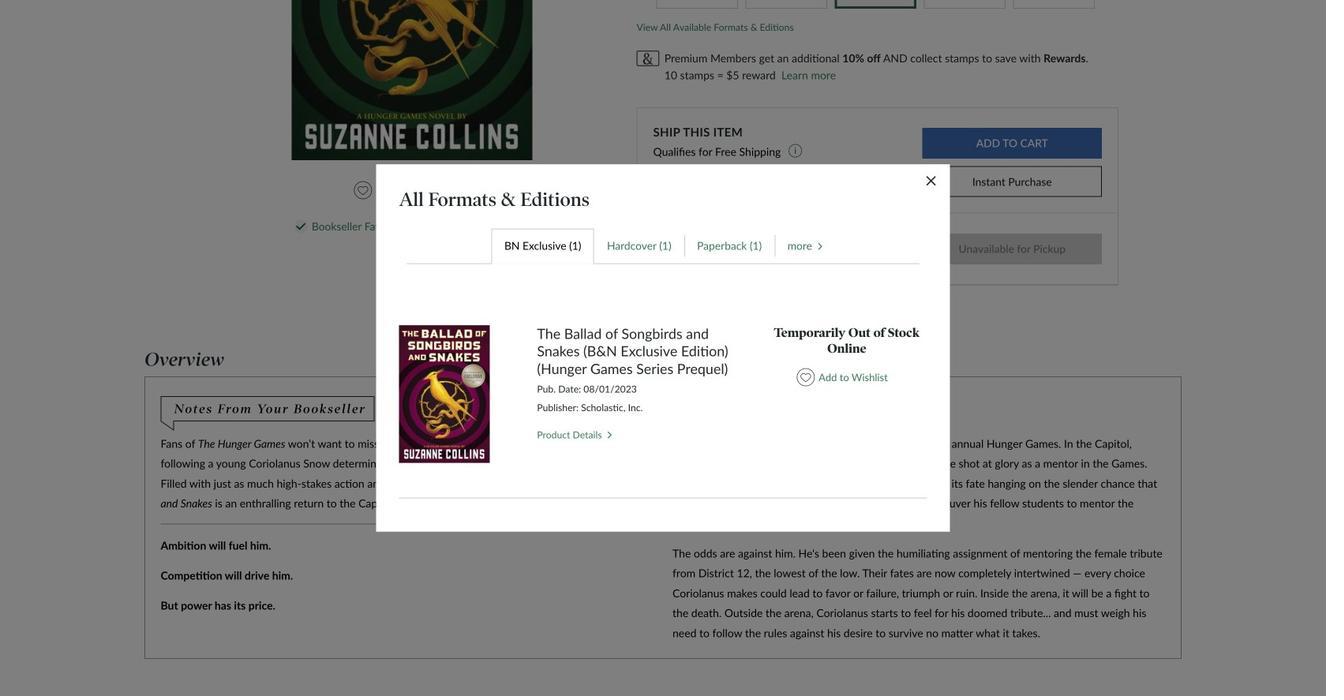 Task type: describe. For each thing, give the bounding box(es) containing it.
the ballad of songbirds and snakes (b&n exclusive edition) (hunger games series prequel) image
[[399, 325, 490, 463]]

the ballad of songbirds and snakes (a hunger games novel) image
[[292, 0, 532, 160]]



Task type: vqa. For each thing, say whether or not it's contained in the screenshot.
submit
yes



Task type: locate. For each thing, give the bounding box(es) containing it.
check image
[[296, 223, 306, 230]]

dialog
[[376, 164, 950, 532]]

None submit
[[922, 128, 1102, 159], [922, 234, 1102, 264], [922, 128, 1102, 159], [922, 234, 1102, 264]]

tab list
[[407, 228, 919, 264]]



